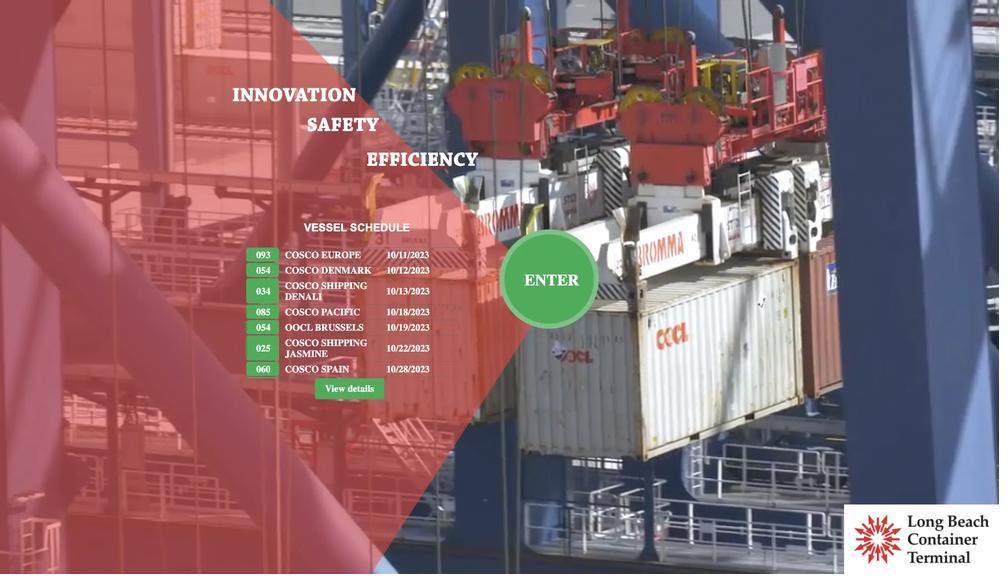 Task type: describe. For each thing, give the bounding box(es) containing it.
cosco for cosco shipping jasmine
[[285, 338, 319, 349]]

safety
[[307, 116, 379, 136]]

093
[[256, 250, 271, 261]]

10/28/2023
[[387, 364, 430, 375]]

oocl for oocl malaysia
[[285, 380, 313, 391]]

10/18/2023
[[387, 307, 430, 318]]

054 for cosco denmark
[[256, 265, 271, 276]]

enter link
[[525, 271, 580, 290]]

pacific
[[322, 307, 361, 318]]

cosco pacific
[[285, 307, 361, 318]]

view
[[325, 384, 346, 395]]

060
[[256, 364, 271, 375]]

10/12/2023
[[387, 265, 430, 276]]

cosco denmark
[[285, 265, 372, 276]]

oocl for oocl brussels
[[285, 323, 313, 333]]

10/13/2023
[[387, 286, 430, 297]]

cosco for cosco pacific
[[285, 307, 319, 318]]

cosco for cosco europe
[[285, 250, 319, 261]]

shipping for denali
[[322, 281, 368, 292]]

oocl malaysia
[[285, 380, 366, 391]]

cosco europe
[[285, 250, 361, 261]]

spain
[[322, 364, 350, 375]]

jasmine
[[285, 349, 328, 360]]

10/19/2023
[[387, 323, 430, 333]]

vessel
[[304, 222, 347, 234]]

innovation
[[233, 86, 356, 106]]

cosco shipping denali
[[285, 281, 368, 303]]

shipping for jasmine
[[322, 338, 368, 349]]

034
[[256, 286, 271, 297]]

oocl brussels
[[285, 323, 364, 333]]



Task type: locate. For each thing, give the bounding box(es) containing it.
cosco down denali
[[285, 307, 319, 318]]

054 down 093
[[256, 265, 271, 276]]

1 054 from the top
[[256, 265, 271, 276]]

shipping inside cosco shipping jasmine
[[322, 338, 368, 349]]

enter
[[525, 271, 580, 290]]

europe
[[322, 250, 361, 261]]

shipping inside cosco shipping denali
[[322, 281, 368, 292]]

2 cosco from the top
[[285, 265, 319, 276]]

denmark
[[322, 265, 372, 276]]

shipping down brussels
[[322, 338, 368, 349]]

oocl
[[285, 323, 313, 333], [285, 380, 313, 391]]

025
[[256, 343, 271, 354]]

efficiency
[[367, 151, 478, 171]]

1 vertical spatial 054
[[256, 323, 271, 333]]

10/30/2023
[[387, 380, 430, 391]]

2 oocl from the top
[[285, 380, 313, 391]]

1 vertical spatial shipping
[[322, 338, 368, 349]]

shipping
[[322, 281, 368, 292], [322, 338, 368, 349]]

vessel schedule
[[304, 222, 410, 234]]

054 down 085
[[256, 323, 271, 333]]

cosco down cosco denmark
[[285, 281, 319, 292]]

brussels
[[315, 323, 364, 333]]

cosco shipping jasmine
[[285, 338, 368, 360]]

schedule
[[350, 222, 410, 234]]

cosco inside cosco shipping jasmine
[[285, 338, 319, 349]]

cosco for cosco shipping denali
[[285, 281, 319, 292]]

view details link
[[315, 379, 384, 400]]

oocl down cosco spain at the left bottom of page
[[285, 380, 313, 391]]

4 cosco from the top
[[285, 307, 319, 318]]

1 oocl from the top
[[285, 323, 313, 333]]

cosco for cosco denmark
[[285, 265, 319, 276]]

cosco down "cosco europe"
[[285, 265, 319, 276]]

cosco up cosco denmark
[[285, 250, 319, 261]]

cosco down oocl brussels
[[285, 338, 319, 349]]

cosco inside cosco shipping denali
[[285, 281, 319, 292]]

085
[[256, 307, 271, 318]]

denali
[[285, 292, 322, 303]]

1 shipping from the top
[[322, 281, 368, 292]]

shipping down the denmark
[[322, 281, 368, 292]]

cosco
[[285, 250, 319, 261], [285, 265, 319, 276], [285, 281, 319, 292], [285, 307, 319, 318], [285, 338, 319, 349], [285, 364, 319, 375]]

oocl up jasmine
[[285, 323, 313, 333]]

054 for oocl brussels
[[256, 323, 271, 333]]

1 vertical spatial oocl
[[285, 380, 313, 391]]

0 vertical spatial oocl
[[285, 323, 313, 333]]

malaysia
[[315, 380, 366, 391]]

view details
[[325, 384, 374, 395]]

5 cosco from the top
[[285, 338, 319, 349]]

054
[[256, 265, 271, 276], [256, 323, 271, 333]]

2 shipping from the top
[[322, 338, 368, 349]]

details
[[348, 384, 374, 395]]

cosco down jasmine
[[285, 364, 319, 375]]

1 cosco from the top
[[285, 250, 319, 261]]

0 vertical spatial shipping
[[322, 281, 368, 292]]

2 054 from the top
[[256, 323, 271, 333]]

0 vertical spatial 054
[[256, 265, 271, 276]]

10/11/2023
[[387, 250, 430, 261]]

cosco spain
[[285, 364, 350, 375]]

10/22/2023
[[387, 343, 430, 354]]

6 cosco from the top
[[285, 364, 319, 375]]

cosco for cosco spain
[[285, 364, 319, 375]]

3 cosco from the top
[[285, 281, 319, 292]]



Task type: vqa. For each thing, say whether or not it's contained in the screenshot.
Trucker related to Trucker Portal
no



